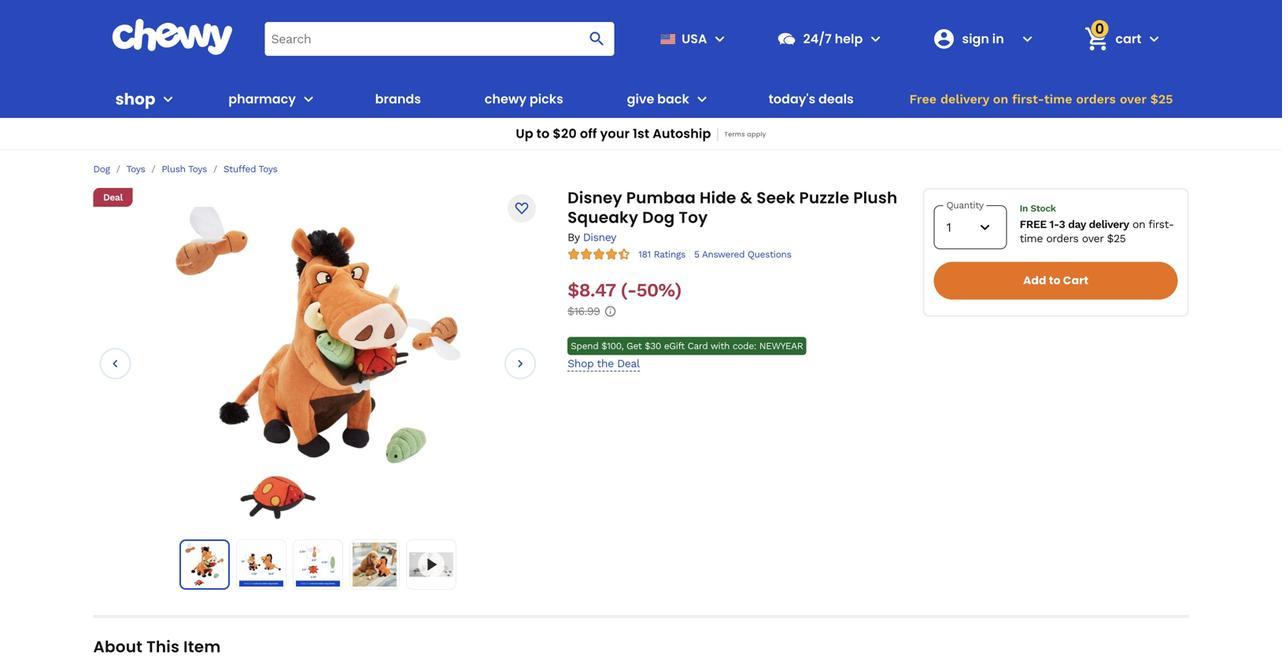 Task type: describe. For each thing, give the bounding box(es) containing it.
add to cart button
[[934, 262, 1178, 300]]

$8.47
[[568, 279, 616, 302]]

questions
[[748, 249, 792, 260]]

help
[[835, 30, 863, 47]]

answered
[[702, 249, 745, 260]]

dog link
[[93, 163, 110, 175]]

0 horizontal spatial deal
[[103, 192, 123, 203]]

over inside button
[[1120, 92, 1147, 107]]

disney pumbaa hide & seek puzzle plush squeaky dog toy slide 5 of 5 image
[[409, 553, 453, 578]]

dog inside disney pumbaa hide & seek puzzle plush squeaky dog toy
[[642, 207, 675, 229]]

today's deals
[[769, 90, 854, 108]]

about this item
[[93, 636, 221, 659]]

toy
[[679, 207, 708, 229]]

plush inside disney pumbaa hide & seek puzzle plush squeaky dog toy
[[854, 187, 898, 209]]

squeaky
[[568, 207, 639, 229]]

pharmacy link
[[222, 80, 296, 118]]

disney inside disney pumbaa hide & seek puzzle plush squeaky dog toy
[[568, 187, 623, 209]]

chewy picks link
[[478, 80, 570, 118]]

181 ratings button
[[639, 248, 686, 261]]

give back link
[[621, 80, 689, 118]]

puzzle
[[799, 187, 850, 209]]

chewy
[[485, 90, 527, 108]]

first- inside button
[[1012, 92, 1044, 107]]

0 vertical spatial dog
[[93, 164, 110, 175]]

disney pumbaa hide & seek puzzle plush squeaky dog toy slide 1 of 5 image inside "carousel-slider" region
[[175, 205, 461, 520]]

disney pumbaa hide & seek puzzle plush squeaky dog toy slide 4 of 5 image
[[353, 543, 397, 587]]

0 horizontal spatial plush
[[162, 164, 186, 175]]

$16.99 text field
[[568, 305, 600, 319]]

3
[[1059, 218, 1065, 231]]

today's deals link
[[763, 80, 860, 118]]

disney pumbaa hide & seek puzzle plush squeaky dog toy slide 2 of 5 image
[[239, 543, 283, 587]]

&
[[740, 187, 753, 209]]

by disney
[[568, 231, 616, 244]]

$30
[[645, 341, 661, 352]]

1 toys from the left
[[126, 164, 145, 175]]

to for cart
[[1049, 273, 1061, 289]]

apply
[[747, 130, 766, 139]]

usa button
[[654, 20, 729, 58]]

seek
[[757, 187, 796, 209]]

$8.47 (-50%)
[[568, 279, 682, 302]]

back
[[657, 90, 689, 108]]

this
[[146, 636, 180, 659]]

give
[[627, 90, 654, 108]]

free 1-3 day delivery
[[1020, 218, 1129, 231]]

$100,
[[602, 341, 624, 352]]

first- inside on first- time orders over $25
[[1149, 218, 1174, 231]]

terms apply
[[725, 130, 766, 139]]

autoship
[[653, 125, 711, 142]]

delivery inside button
[[941, 92, 989, 107]]

free delivery on first-time orders over $25 button
[[905, 80, 1178, 118]]

orders inside button
[[1076, 92, 1116, 107]]

on inside on first- time orders over $25
[[1133, 218, 1146, 231]]

1 vertical spatial disney pumbaa hide & seek puzzle plush squeaky dog toy slide 1 of 5 image
[[183, 544, 226, 586]]

get
[[627, 341, 642, 352]]

over inside on first- time orders over $25
[[1082, 232, 1104, 245]]

time inside button
[[1044, 92, 1073, 107]]

spend $100, get $30 egift card with code: newyear shop the deal
[[568, 341, 803, 370]]

free
[[1020, 218, 1047, 231]]

hide
[[700, 187, 736, 209]]

5
[[694, 249, 699, 260]]

brands
[[375, 90, 421, 108]]

about
[[93, 636, 143, 659]]

disney pumbaa hide & seek puzzle plush squeaky dog toy
[[568, 187, 898, 229]]

in inside site banner
[[992, 30, 1004, 47]]

toys for stuffed toys
[[259, 164, 277, 175]]

pharmacy
[[228, 90, 296, 108]]

shop the deal button
[[568, 357, 640, 372]]

account menu image
[[1018, 29, 1037, 48]]

chewy support image
[[777, 29, 797, 49]]

help menu image
[[866, 29, 885, 48]]

to for $20
[[537, 125, 550, 142]]

give back menu image
[[693, 90, 712, 109]]

items image
[[1083, 25, 1111, 53]]

stuffed toys
[[223, 164, 277, 175]]

stuffed
[[223, 164, 256, 175]]

cart
[[1116, 30, 1142, 47]]

24/7 help link
[[770, 20, 863, 58]]

picks
[[530, 90, 564, 108]]

item
[[183, 636, 221, 659]]

5 answered questions button
[[690, 248, 792, 261]]

brands link
[[369, 80, 427, 118]]

up to $20 off your 1st autoship
[[516, 125, 711, 142]]



Task type: vqa. For each thing, say whether or not it's contained in the screenshot.
off
yes



Task type: locate. For each thing, give the bounding box(es) containing it.
delivery right free
[[941, 92, 989, 107]]

up
[[516, 125, 534, 142]]

deal down get
[[617, 358, 640, 370]]

0
[[1095, 19, 1105, 39]]

1 vertical spatial disney
[[583, 231, 616, 244]]

1 horizontal spatial first-
[[1149, 218, 1174, 231]]

disney up by disney
[[568, 187, 623, 209]]

terms
[[725, 130, 745, 139]]

plush toys link
[[162, 163, 207, 175]]

deals
[[819, 90, 854, 108]]

on
[[993, 92, 1009, 107], [1133, 218, 1146, 231]]

deal inside spend $100, get $30 egift card with code: newyear shop the deal
[[617, 358, 640, 370]]

site banner
[[0, 0, 1282, 150]]

egift
[[664, 341, 685, 352]]

0 horizontal spatial to
[[537, 125, 550, 142]]

chewy picks
[[485, 90, 564, 108]]

toys inside stuffed toys "link"
[[259, 164, 277, 175]]

shop button
[[115, 80, 177, 118]]

sign in link
[[926, 20, 1015, 58]]

1-
[[1050, 218, 1059, 231]]

add
[[1023, 273, 1047, 289]]

1 vertical spatial in
[[1020, 203, 1028, 214]]

1 vertical spatial deal
[[617, 358, 640, 370]]

orders
[[1076, 92, 1116, 107], [1046, 232, 1079, 245]]

0 vertical spatial disney pumbaa hide & seek puzzle plush squeaky dog toy slide 1 of 5 image
[[175, 205, 461, 520]]

1 horizontal spatial plush
[[854, 187, 898, 209]]

sign in
[[962, 30, 1004, 47]]

1 horizontal spatial time
[[1044, 92, 1073, 107]]

181
[[639, 249, 651, 260]]

1 horizontal spatial deal
[[617, 358, 640, 370]]

toys inside plush toys link
[[188, 164, 207, 175]]

$20
[[553, 125, 577, 142]]

dog left toys link
[[93, 164, 110, 175]]

$16.99
[[568, 305, 600, 318]]

1 horizontal spatial over
[[1120, 92, 1147, 107]]

on first- time orders over $25
[[1020, 218, 1174, 245]]

3 toys from the left
[[259, 164, 277, 175]]

disney pumbaa hide & seek puzzle plush squeaky dog toy slide 1 of 5 image
[[175, 205, 461, 520], [183, 544, 226, 586]]

card
[[688, 341, 708, 352]]

in right the sign
[[992, 30, 1004, 47]]

Product search field
[[265, 22, 614, 56]]

0 horizontal spatial delivery
[[941, 92, 989, 107]]

on down sign in
[[993, 92, 1009, 107]]

0 vertical spatial time
[[1044, 92, 1073, 107]]

0 vertical spatial disney
[[568, 187, 623, 209]]

in
[[992, 30, 1004, 47], [1020, 203, 1028, 214]]

1 horizontal spatial dog
[[642, 207, 675, 229]]

to right add
[[1049, 273, 1061, 289]]

submit search image
[[588, 29, 607, 48]]

by
[[568, 231, 580, 244]]

0 vertical spatial plush
[[162, 164, 186, 175]]

on right day
[[1133, 218, 1146, 231]]

24/7 help
[[803, 30, 863, 47]]

0 horizontal spatial on
[[993, 92, 1009, 107]]

toys
[[126, 164, 145, 175], [188, 164, 207, 175], [259, 164, 277, 175]]

1 vertical spatial first-
[[1149, 218, 1174, 231]]

1 vertical spatial on
[[1133, 218, 1146, 231]]

0 horizontal spatial first-
[[1012, 92, 1044, 107]]

0 vertical spatial deal
[[103, 192, 123, 203]]

0 vertical spatial to
[[537, 125, 550, 142]]

0 vertical spatial on
[[993, 92, 1009, 107]]

toys right "dog" link
[[126, 164, 145, 175]]

1 horizontal spatial toys
[[188, 164, 207, 175]]

free delivery on first-time orders over $25
[[910, 92, 1173, 107]]

toys for plush toys
[[188, 164, 207, 175]]

day
[[1068, 218, 1086, 231]]

0 vertical spatial orders
[[1076, 92, 1116, 107]]

list
[[179, 540, 456, 590]]

plush right puzzle
[[854, 187, 898, 209]]

1 vertical spatial over
[[1082, 232, 1104, 245]]

1 horizontal spatial on
[[1133, 218, 1146, 231]]

0 horizontal spatial time
[[1020, 232, 1043, 245]]

disney link
[[583, 231, 616, 244]]

$8.47 (-50%) text field
[[568, 279, 682, 302]]

1 vertical spatial time
[[1020, 232, 1043, 245]]

disney pumbaa hide & seek puzzle plush squeaky dog toy slide 3 of 5 image
[[296, 543, 340, 587]]

1 horizontal spatial in
[[1020, 203, 1028, 214]]

$25 down the free 1-3 day delivery
[[1107, 232, 1126, 245]]

sign
[[962, 30, 989, 47]]

0 horizontal spatial toys
[[126, 164, 145, 175]]

chewy home image
[[111, 19, 233, 55]]

stuffed toys link
[[223, 163, 277, 175]]

ratings
[[654, 249, 686, 260]]

0 vertical spatial $25
[[1151, 92, 1173, 107]]

toys right stuffed
[[259, 164, 277, 175]]

pumbaa
[[626, 187, 696, 209]]

1 vertical spatial plush
[[854, 187, 898, 209]]

orders down 3
[[1046, 232, 1079, 245]]

disney down squeaky
[[583, 231, 616, 244]]

code:
[[733, 341, 756, 352]]

181 ratings
[[639, 249, 686, 260]]

off
[[580, 125, 597, 142]]

in stock
[[1020, 203, 1056, 214]]

2 horizontal spatial toys
[[259, 164, 277, 175]]

toys left stuffed
[[188, 164, 207, 175]]

deal down "dog" link
[[103, 192, 123, 203]]

plush
[[162, 164, 186, 175], [854, 187, 898, 209]]

cart menu image
[[1145, 29, 1164, 48]]

$25 inside button
[[1151, 92, 1173, 107]]

cart
[[1063, 273, 1089, 289]]

1 horizontal spatial $25
[[1151, 92, 1173, 107]]

with
[[711, 341, 730, 352]]

to inside site banner
[[537, 125, 550, 142]]

add to cart
[[1023, 273, 1089, 289]]

give back
[[627, 90, 689, 108]]

orders down items icon at the right of the page
[[1076, 92, 1116, 107]]

shop
[[568, 358, 594, 370]]

0 vertical spatial first-
[[1012, 92, 1044, 107]]

to
[[537, 125, 550, 142], [1049, 273, 1061, 289]]

to inside button
[[1049, 273, 1061, 289]]

on inside button
[[993, 92, 1009, 107]]

over down cart
[[1120, 92, 1147, 107]]

orders inside on first- time orders over $25
[[1046, 232, 1079, 245]]

newyear
[[759, 341, 803, 352]]

0 vertical spatial over
[[1120, 92, 1147, 107]]

0 horizontal spatial dog
[[93, 164, 110, 175]]

1 horizontal spatial delivery
[[1089, 218, 1129, 231]]

menu image
[[159, 90, 177, 109]]

dog
[[93, 164, 110, 175], [642, 207, 675, 229]]

$25 down cart menu "icon"
[[1151, 92, 1173, 107]]

carousel-slider region
[[100, 205, 536, 523]]

1 vertical spatial dog
[[642, 207, 675, 229]]

1 vertical spatial delivery
[[1089, 218, 1129, 231]]

50%)
[[637, 279, 682, 302]]

0 horizontal spatial over
[[1082, 232, 1104, 245]]

today's
[[769, 90, 816, 108]]

0 horizontal spatial in
[[992, 30, 1004, 47]]

Search text field
[[265, 22, 614, 56]]

1st
[[633, 125, 650, 142]]

deal
[[103, 192, 123, 203], [617, 358, 640, 370]]

shop
[[115, 88, 155, 110]]

0 vertical spatial delivery
[[941, 92, 989, 107]]

usa
[[682, 30, 707, 47]]

2 toys from the left
[[188, 164, 207, 175]]

menu image
[[710, 29, 729, 48]]

first-
[[1012, 92, 1044, 107], [1149, 218, 1174, 231]]

0 vertical spatial in
[[992, 30, 1004, 47]]

stock
[[1031, 203, 1056, 214]]

spend
[[571, 341, 599, 352]]

pharmacy menu image
[[299, 90, 318, 109]]

1 vertical spatial $25
[[1107, 232, 1126, 245]]

free
[[910, 92, 937, 107]]

(-
[[621, 279, 637, 302]]

24/7
[[803, 30, 832, 47]]

$25
[[1151, 92, 1173, 107], [1107, 232, 1126, 245]]

the
[[597, 358, 614, 370]]

in up free on the right of the page
[[1020, 203, 1028, 214]]

time inside on first- time orders over $25
[[1020, 232, 1043, 245]]

plush toys
[[162, 164, 207, 175]]

0 horizontal spatial $25
[[1107, 232, 1126, 245]]

disney
[[568, 187, 623, 209], [583, 231, 616, 244]]

to right up at the top left of page
[[537, 125, 550, 142]]

delivery
[[941, 92, 989, 107], [1089, 218, 1129, 231]]

1 vertical spatial to
[[1049, 273, 1061, 289]]

1 vertical spatial orders
[[1046, 232, 1079, 245]]

1 horizontal spatial to
[[1049, 273, 1061, 289]]

$25 inside on first- time orders over $25
[[1107, 232, 1126, 245]]

your
[[600, 125, 630, 142]]

delivery right day
[[1089, 218, 1129, 231]]

dog left toy
[[642, 207, 675, 229]]

plush right toys link
[[162, 164, 186, 175]]

toys link
[[126, 163, 145, 175]]

5 answered questions
[[694, 249, 792, 260]]

over down day
[[1082, 232, 1104, 245]]



